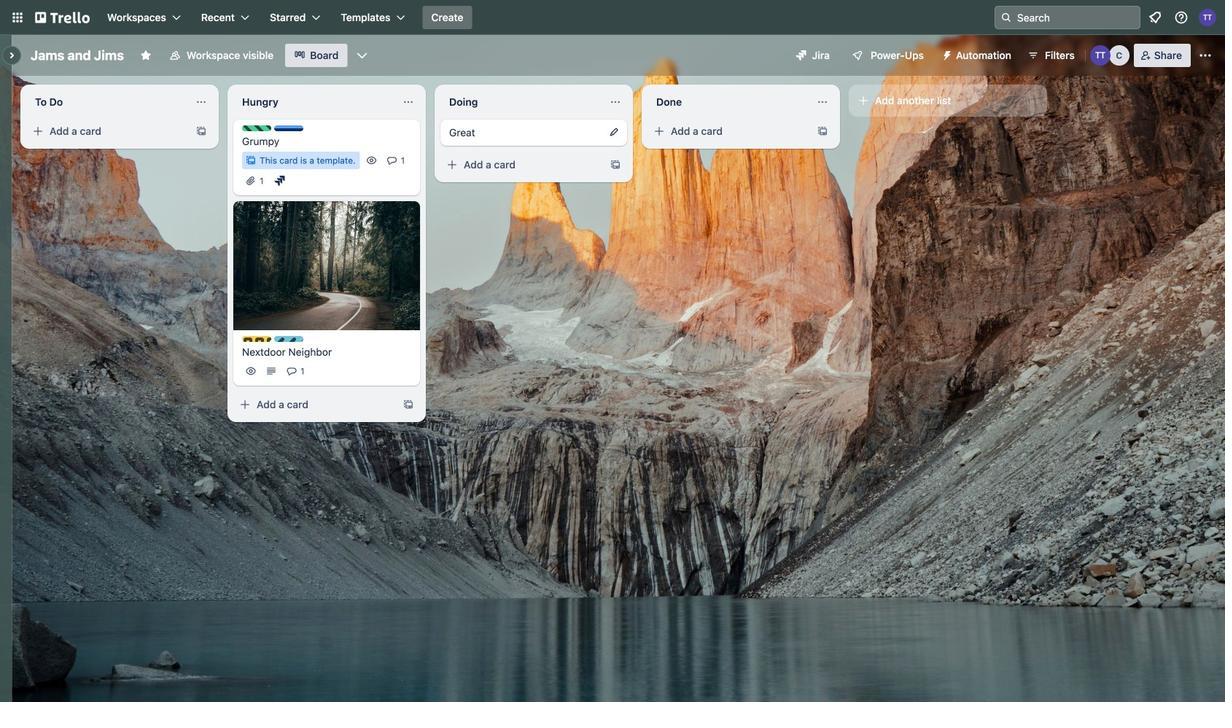 Task type: vqa. For each thing, say whether or not it's contained in the screenshot.
chestercheeetah (chestercheeetah) icon
yes



Task type: locate. For each thing, give the bounding box(es) containing it.
color: yellow, title: none image
[[242, 336, 271, 342]]

1 vertical spatial create from template… image
[[403, 399, 414, 410]]

sm image
[[936, 44, 956, 64], [272, 174, 287, 188]]

0 horizontal spatial create from template… image
[[403, 399, 414, 410]]

chestercheeetah (chestercheeetah) image
[[1109, 45, 1129, 66]]

1 vertical spatial sm image
[[272, 174, 287, 188]]

terry turtle (terryturtle) image down search field
[[1090, 45, 1110, 66]]

terry turtle (terryturtle) image right open information menu image
[[1199, 9, 1216, 26]]

create from template… image
[[817, 125, 828, 137], [403, 399, 414, 410]]

show menu image
[[1198, 48, 1213, 63]]

1 horizontal spatial create from template… image
[[610, 159, 621, 171]]

1 horizontal spatial terry turtle (terryturtle) image
[[1199, 9, 1216, 26]]

create from template… image left color: green, title: none icon
[[195, 125, 207, 137]]

color: green, title: none image
[[242, 125, 271, 131]]

create from template… image down edit card icon
[[610, 159, 621, 171]]

0 vertical spatial create from template… image
[[817, 125, 828, 137]]

0 vertical spatial sm image
[[936, 44, 956, 64]]

Search field
[[995, 6, 1140, 29]]

jira icon image
[[796, 50, 806, 61]]

terry turtle (terryturtle) image
[[1199, 9, 1216, 26], [1090, 45, 1110, 66]]

0 horizontal spatial create from template… image
[[195, 125, 207, 137]]

create from template… image
[[195, 125, 207, 137], [610, 159, 621, 171]]

None text field
[[26, 90, 190, 114], [233, 90, 397, 114], [440, 90, 604, 114], [648, 90, 811, 114], [26, 90, 190, 114], [233, 90, 397, 114], [440, 90, 604, 114], [648, 90, 811, 114]]

0 vertical spatial terry turtle (terryturtle) image
[[1199, 9, 1216, 26]]

back to home image
[[35, 6, 90, 29]]

1 horizontal spatial create from template… image
[[817, 125, 828, 137]]

color: sky, title: "flying cars" element
[[274, 336, 303, 342]]

0 horizontal spatial terry turtle (terryturtle) image
[[1090, 45, 1110, 66]]

0 horizontal spatial sm image
[[272, 174, 287, 188]]

1 horizontal spatial sm image
[[936, 44, 956, 64]]



Task type: describe. For each thing, give the bounding box(es) containing it.
0 vertical spatial create from template… image
[[195, 125, 207, 137]]

edit card image
[[608, 126, 620, 138]]

Board name text field
[[23, 44, 131, 67]]

1 vertical spatial create from template… image
[[610, 159, 621, 171]]

primary element
[[0, 0, 1225, 35]]

open information menu image
[[1174, 10, 1189, 25]]

customize views image
[[355, 48, 369, 63]]

search image
[[1000, 12, 1012, 23]]

color: blue, title: none image
[[274, 125, 303, 131]]

star or unstar board image
[[140, 50, 152, 61]]

0 notifications image
[[1146, 9, 1164, 26]]

1 vertical spatial terry turtle (terryturtle) image
[[1090, 45, 1110, 66]]



